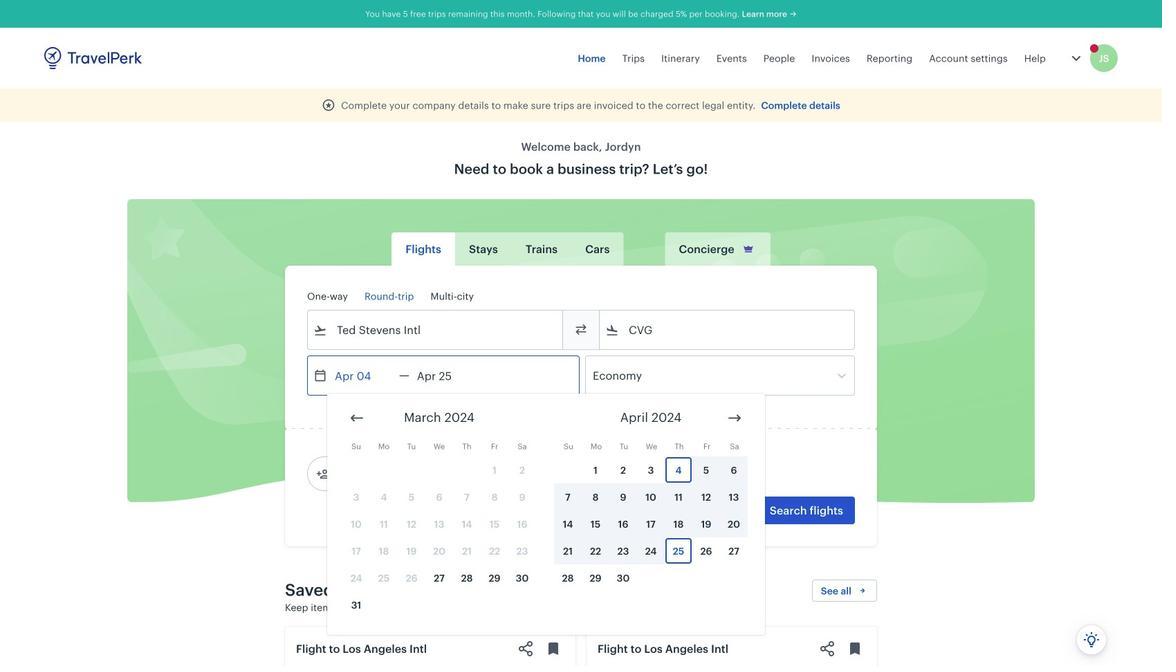 Task type: describe. For each thing, give the bounding box(es) containing it.
move backward to switch to the previous month. image
[[349, 410, 365, 427]]

move forward to switch to the next month. image
[[727, 410, 743, 427]]

calendar application
[[327, 394, 1163, 635]]

Add first traveler search field
[[330, 463, 474, 485]]



Task type: locate. For each thing, give the bounding box(es) containing it.
Depart text field
[[327, 356, 399, 395]]

To search field
[[620, 319, 837, 341]]

From search field
[[327, 319, 545, 341]]

Return text field
[[410, 356, 482, 395]]



